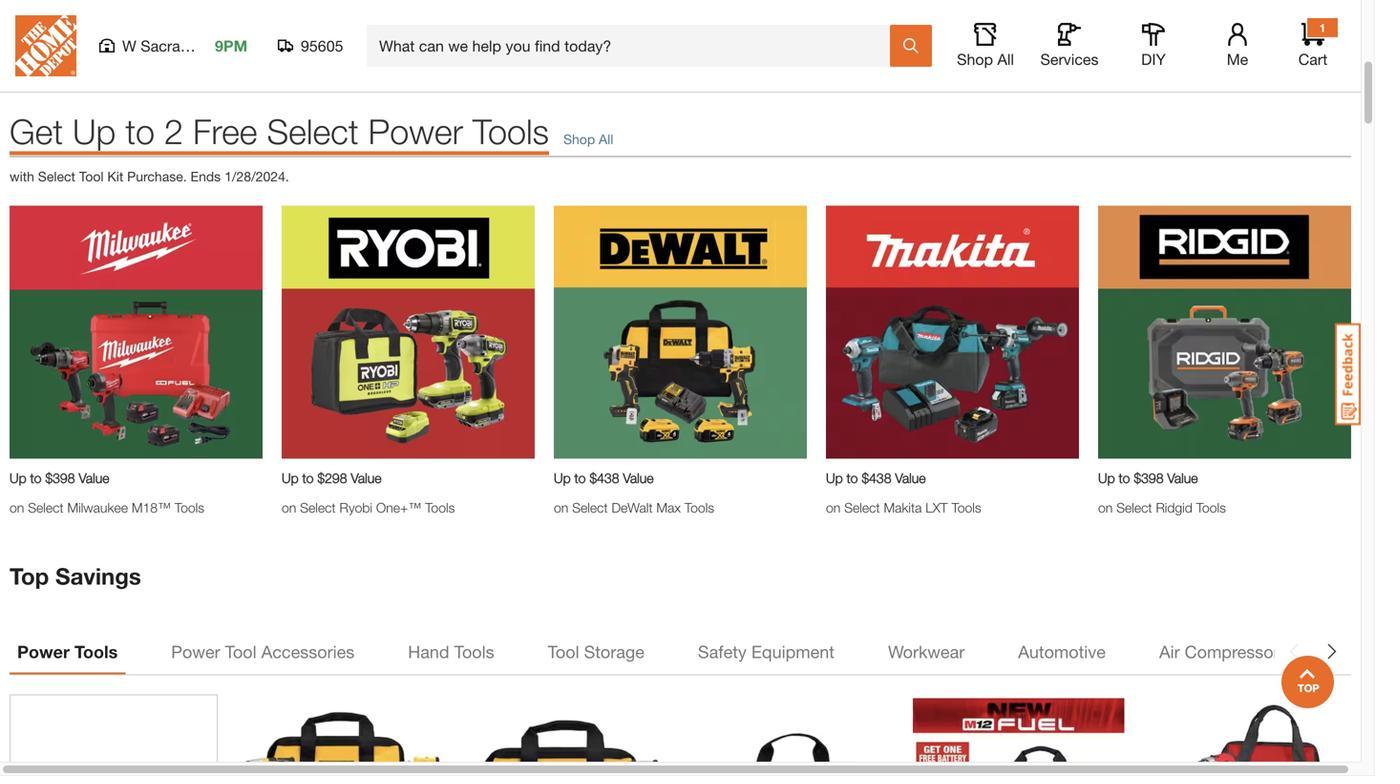 Task type: locate. For each thing, give the bounding box(es) containing it.
kit
[[107, 169, 123, 185]]

power tools
[[17, 642, 118, 662]]

1 up to $438 value from the left
[[554, 471, 654, 486]]

95605
[[301, 37, 343, 55]]

value up on select ryobi one+™ tools
[[351, 471, 382, 486]]

cart
[[1299, 50, 1328, 68]]

$398 up milwaukee
[[45, 471, 75, 486]]

up to $438 value up makita
[[826, 471, 926, 486]]

to
[[125, 111, 155, 152], [30, 471, 42, 486], [302, 471, 314, 486], [575, 471, 586, 486], [847, 471, 858, 486], [1119, 471, 1131, 486]]

select for with select tool kit purchase. ends 1/28/2024.
[[38, 169, 75, 185]]

0 horizontal spatial up to $438 value
[[554, 471, 654, 486]]

tool left accessories
[[225, 642, 257, 662]]

select left makita
[[845, 500, 880, 516]]

up left $298
[[282, 471, 299, 486]]

tool left storage
[[548, 642, 579, 662]]

0 horizontal spatial power
[[17, 642, 70, 662]]

diy button
[[1123, 23, 1185, 69]]

workwear button
[[881, 629, 973, 675]]

safety equipment
[[698, 642, 835, 662]]

1 horizontal spatial shop all
[[957, 50, 1014, 68]]

digital-endcap-tabs tab list
[[10, 629, 1376, 675]]

select for on select ridgid tools
[[1117, 500, 1153, 516]]

on for on select ridgid tools
[[1099, 500, 1113, 516]]

up to $438 value
[[554, 471, 654, 486], [826, 471, 926, 486]]

0 horizontal spatial shop all
[[564, 132, 614, 147]]

makita
[[884, 500, 922, 516]]

5 value from the left
[[1168, 471, 1198, 486]]

1 $438 from the left
[[590, 471, 619, 486]]

value up on select dewalt max tools
[[623, 471, 654, 486]]

with
[[10, 169, 34, 185]]

2 up to $398 value from the left
[[1099, 471, 1198, 486]]

2 value from the left
[[351, 471, 382, 486]]

1 horizontal spatial power
[[171, 642, 220, 662]]

all
[[998, 50, 1014, 68], [599, 132, 614, 147]]

$398 up on select ridgid tools on the right bottom of the page
[[1134, 471, 1164, 486]]

1 horizontal spatial all
[[998, 50, 1014, 68]]

select left ridgid
[[1117, 500, 1153, 516]]

1 up to $398 value link from the left
[[10, 469, 263, 489]]

up for on select ridgid tools
[[1099, 471, 1115, 486]]

$398
[[45, 471, 75, 486], [1134, 471, 1164, 486]]

up to $438 value link for max
[[554, 469, 807, 489]]

to up on select dewalt max tools
[[575, 471, 586, 486]]

0 horizontal spatial $398
[[45, 471, 75, 486]]

air compressors & inflators button
[[1152, 629, 1376, 675]]

2 up to $438 value from the left
[[826, 471, 926, 486]]

all inside button
[[998, 50, 1014, 68]]

on for on select makita lxt tools
[[826, 500, 841, 516]]

the home depot logo image
[[15, 15, 76, 76]]

shop all inside button
[[957, 50, 1014, 68]]

ridgid
[[1156, 500, 1193, 516]]

safety equipment button
[[691, 629, 843, 675]]

tool
[[79, 169, 104, 185], [225, 642, 257, 662], [548, 642, 579, 662]]

up up 'on select makita lxt tools' at right bottom
[[826, 471, 843, 486]]

ridgid image
[[1099, 206, 1352, 459]]

1 horizontal spatial up to $438 value link
[[826, 469, 1079, 489]]

1 horizontal spatial up to $398 value
[[1099, 471, 1198, 486]]

$438 up dewalt
[[590, 471, 619, 486]]

up to $438 value link for lxt
[[826, 469, 1079, 489]]

4 value from the left
[[895, 471, 926, 486]]

value up 'on select makita lxt tools' at right bottom
[[895, 471, 926, 486]]

to for on select makita lxt tools
[[847, 471, 858, 486]]

select down up to $298 value
[[300, 500, 336, 516]]

shop inside shop all button
[[957, 50, 994, 68]]

up to $438 value link up lxt
[[826, 469, 1079, 489]]

$398 for milwaukee
[[45, 471, 75, 486]]

up to $438 value up dewalt
[[554, 471, 654, 486]]

value for ryobi
[[351, 471, 382, 486]]

select left milwaukee
[[28, 500, 64, 516]]

on left ridgid
[[1099, 500, 1113, 516]]

on left dewalt
[[554, 500, 569, 516]]

up to $398 value link
[[10, 469, 263, 489], [1099, 469, 1352, 489]]

1 horizontal spatial tool
[[225, 642, 257, 662]]

on
[[10, 500, 24, 516], [282, 500, 296, 516], [554, 500, 569, 516], [826, 500, 841, 516], [1099, 500, 1113, 516]]

1 vertical spatial shop
[[564, 132, 595, 147]]

&
[[1293, 642, 1304, 662]]

2 $438 from the left
[[862, 471, 892, 486]]

0 vertical spatial shop
[[957, 50, 994, 68]]

0 horizontal spatial shop
[[564, 132, 595, 147]]

1 $398 from the left
[[45, 471, 75, 486]]

0 horizontal spatial all
[[599, 132, 614, 147]]

1 up to $438 value link from the left
[[554, 469, 807, 489]]

0 horizontal spatial up to $438 value link
[[554, 469, 807, 489]]

3 value from the left
[[623, 471, 654, 486]]

atomic 20v max lithium-ion brushless cordless compact 1/4 in. impact driver kit with 2.0ah battery, charger and bag image
[[460, 699, 671, 777]]

up to $398 value link up ridgid
[[1099, 469, 1352, 489]]

value up milwaukee
[[79, 471, 109, 486]]

atomic 20-volt lithium-ion cordless compact 1/2 in. drill/driver kit with 2.0ah battery, charger and bag image
[[687, 699, 898, 777]]

up for on select makita lxt tools
[[826, 471, 843, 486]]

up to $438 value for dewalt
[[554, 471, 654, 486]]

select right with
[[38, 169, 75, 185]]

$438 for dewalt
[[590, 471, 619, 486]]

up
[[73, 111, 116, 152], [10, 471, 26, 486], [282, 471, 299, 486], [554, 471, 571, 486], [826, 471, 843, 486], [1099, 471, 1115, 486]]

2 up to $398 value link from the left
[[1099, 469, 1352, 489]]

1 horizontal spatial up to $398 value link
[[1099, 469, 1352, 489]]

up to $398 value link up m18™
[[10, 469, 263, 489]]

value for dewalt
[[623, 471, 654, 486]]

1 horizontal spatial $398
[[1134, 471, 1164, 486]]

2 $398 from the left
[[1134, 471, 1164, 486]]

up up on select ridgid tools on the right bottom of the page
[[1099, 471, 1115, 486]]

top savings
[[10, 563, 141, 590]]

on left makita
[[826, 500, 841, 516]]

power tool accessories button
[[164, 629, 362, 675]]

select for on select dewalt max tools
[[572, 500, 608, 516]]

workwear
[[888, 642, 965, 662]]

with select tool kit purchase. ends 1/28/2024.
[[10, 169, 289, 185]]

on down up to $298 value
[[282, 500, 296, 516]]

4 on from the left
[[826, 500, 841, 516]]

1 on from the left
[[10, 500, 24, 516]]

$438
[[590, 471, 619, 486], [862, 471, 892, 486]]

to for on select ridgid tools
[[1119, 471, 1131, 486]]

up to $298 value
[[282, 471, 382, 486]]

milwaukee image
[[10, 206, 263, 459]]

2
[[164, 111, 183, 152]]

3 on from the left
[[554, 500, 569, 516]]

select
[[267, 111, 359, 152], [38, 169, 75, 185], [28, 500, 64, 516], [300, 500, 336, 516], [572, 500, 608, 516], [845, 500, 880, 516], [1117, 500, 1153, 516]]

1 vertical spatial shop all
[[564, 132, 614, 147]]

0 vertical spatial shop all
[[957, 50, 1014, 68]]

5 on from the left
[[1099, 500, 1113, 516]]

power
[[368, 111, 463, 152], [17, 642, 70, 662], [171, 642, 220, 662]]

w sacramento 9pm
[[122, 37, 248, 55]]

lxt
[[926, 500, 948, 516]]

select left dewalt
[[572, 500, 608, 516]]

shop all link
[[549, 130, 614, 150]]

$438 up makita
[[862, 471, 892, 486]]

value
[[79, 471, 109, 486], [351, 471, 382, 486], [623, 471, 654, 486], [895, 471, 926, 486], [1168, 471, 1198, 486]]

2 up to $438 value link from the left
[[826, 469, 1079, 489]]

free
[[193, 111, 257, 152]]

up to $398 value up on select ridgid tools on the right bottom of the page
[[1099, 471, 1198, 486]]

on select ryobi one+™ tools
[[282, 500, 455, 516]]

savings
[[55, 563, 141, 590]]

to up on select milwaukee m18™ tools at the bottom
[[30, 471, 42, 486]]

up to $398 value for milwaukee
[[10, 471, 109, 486]]

power inside button
[[171, 642, 220, 662]]

1 horizontal spatial $438
[[862, 471, 892, 486]]

up to $438 value link up "max"
[[554, 469, 807, 489]]

value for milwaukee
[[79, 471, 109, 486]]

up to $398 value up milwaukee
[[10, 471, 109, 486]]

ready to check off the list. up to 45% off select tools & tool accessories image
[[10, 0, 1352, 87]]

m18™
[[132, 500, 171, 516]]

up up on select dewalt max tools
[[554, 471, 571, 486]]

power tools button
[[10, 629, 125, 675]]

up for on select ryobi one+™ tools
[[282, 471, 299, 486]]

hand
[[408, 642, 450, 662]]

value up ridgid
[[1168, 471, 1198, 486]]

scroll button right image
[[1325, 645, 1340, 660]]

tool left kit on the top of page
[[79, 169, 104, 185]]

What can we help you find today? search field
[[379, 26, 889, 66]]

up to $438 value link
[[554, 469, 807, 489], [826, 469, 1079, 489]]

storage
[[584, 642, 645, 662]]

shop
[[957, 50, 994, 68], [564, 132, 595, 147]]

0 horizontal spatial $438
[[590, 471, 619, 486]]

to up on select ridgid tools on the right bottom of the page
[[1119, 471, 1131, 486]]

up up on select milwaukee m18™ tools at the bottom
[[10, 471, 26, 486]]

to up 'on select makita lxt tools' at right bottom
[[847, 471, 858, 486]]

1 value from the left
[[79, 471, 109, 486]]

0 horizontal spatial up to $398 value
[[10, 471, 109, 486]]

2 on from the left
[[282, 500, 296, 516]]

m18 18v lithium-ion brushless cordless compact drill/impact combo kit (2-tool) w/(2) 2.0 ah batteries, charger & bag image
[[1140, 699, 1352, 777]]

up for on select dewalt max tools
[[554, 471, 571, 486]]

purchase.
[[127, 169, 187, 185]]

1 up to $398 value from the left
[[10, 471, 109, 486]]

0 vertical spatial all
[[998, 50, 1014, 68]]

to left $298
[[302, 471, 314, 486]]

milwaukee
[[67, 500, 128, 516]]

on select milwaukee m18™ tools
[[10, 500, 204, 516]]

power inside button
[[17, 642, 70, 662]]

1 horizontal spatial shop
[[957, 50, 994, 68]]

2 horizontal spatial power
[[368, 111, 463, 152]]

tools
[[473, 111, 549, 152], [175, 500, 204, 516], [425, 500, 455, 516], [685, 500, 715, 516], [952, 500, 982, 516], [1197, 500, 1226, 516], [75, 642, 118, 662], [454, 642, 494, 662]]

up to $398 value
[[10, 471, 109, 486], [1099, 471, 1198, 486]]

feedback link image
[[1336, 323, 1361, 426]]

me button
[[1208, 23, 1269, 69]]

0 horizontal spatial up to $398 value link
[[10, 469, 263, 489]]

1 horizontal spatial up to $438 value
[[826, 471, 926, 486]]

on up top
[[10, 500, 24, 516]]

shop all
[[957, 50, 1014, 68], [564, 132, 614, 147]]

up to $398 value link for m18™
[[10, 469, 263, 489]]

9pm
[[215, 37, 248, 55]]



Task type: describe. For each thing, give the bounding box(es) containing it.
w
[[122, 37, 136, 55]]

value for ridgid
[[1168, 471, 1198, 486]]

up to $398 value link for tools
[[1099, 469, 1352, 489]]

power tool accessories
[[171, 642, 355, 662]]

dewalt
[[612, 500, 653, 516]]

atomic 20-volt max lithium-ion cordless combo kit (2-tool) with (2) 2.0ah batteries, charger and bag image
[[233, 699, 445, 777]]

services
[[1041, 50, 1099, 68]]

safety
[[698, 642, 747, 662]]

2 horizontal spatial tool
[[548, 642, 579, 662]]

ends
[[191, 169, 221, 185]]

tools inside button
[[454, 642, 494, 662]]

to left 2
[[125, 111, 155, 152]]

diy
[[1142, 50, 1166, 68]]

air
[[1160, 642, 1180, 662]]

dewalt image
[[554, 206, 807, 459]]

automotive button
[[1011, 629, 1114, 675]]

1
[[1320, 21, 1326, 34]]

to for on select ryobi one+™ tools
[[302, 471, 314, 486]]

shop inside shop all link
[[564, 132, 595, 147]]

up to $438 value for makita
[[826, 471, 926, 486]]

ryobi image
[[282, 206, 535, 459]]

select up 1/28/2024.
[[267, 111, 359, 152]]

up to $298 value link
[[282, 469, 535, 489]]

on for on select dewalt max tools
[[554, 500, 569, 516]]

power for power tool accessories
[[171, 642, 220, 662]]

up to $398 value for ridgid
[[1099, 471, 1198, 486]]

to for on select dewalt max tools
[[575, 471, 586, 486]]

m12 fuel 12-volt lithium-ion brushless cordless hammer drill and impact driver combo kit w/2 batteries and bag (2-tool) image
[[913, 699, 1125, 777]]

air compressors & inflators
[[1160, 642, 1371, 662]]

1/28/2024.
[[225, 169, 289, 185]]

compressors
[[1185, 642, 1288, 662]]

hand tools button
[[401, 629, 502, 675]]

up for on select milwaukee m18™ tools
[[10, 471, 26, 486]]

on select ridgid tools
[[1099, 500, 1226, 516]]

value for makita
[[895, 471, 926, 486]]

get up to 2 free select power tools
[[10, 111, 549, 152]]

ryobi
[[340, 500, 373, 516]]

me
[[1227, 50, 1249, 68]]

max
[[657, 500, 681, 516]]

$298
[[317, 471, 347, 486]]

shop all button
[[955, 23, 1016, 69]]

inflators
[[1309, 642, 1371, 662]]

power for power tools
[[17, 642, 70, 662]]

tool storage
[[548, 642, 645, 662]]

on select dewalt max tools
[[554, 500, 715, 516]]

one+™
[[376, 500, 422, 516]]

$438 for makita
[[862, 471, 892, 486]]

select for on select ryobi one+™ tools
[[300, 500, 336, 516]]

on for on select milwaukee m18™ tools
[[10, 500, 24, 516]]

on select makita lxt tools
[[826, 500, 982, 516]]

equipment
[[752, 642, 835, 662]]

to for on select milwaukee m18™ tools
[[30, 471, 42, 486]]

on for on select ryobi one+™ tools
[[282, 500, 296, 516]]

tools inside button
[[75, 642, 118, 662]]

select for on select milwaukee m18™ tools
[[28, 500, 64, 516]]

makita image
[[826, 206, 1079, 459]]

select for on select makita lxt tools
[[845, 500, 880, 516]]

sacramento
[[141, 37, 224, 55]]

95605 button
[[278, 36, 344, 55]]

get
[[10, 111, 63, 152]]

$398 for ridgid
[[1134, 471, 1164, 486]]

accessories
[[261, 642, 355, 662]]

top
[[10, 563, 49, 590]]

hand tools
[[408, 642, 494, 662]]

tool storage button
[[540, 629, 652, 675]]

0 horizontal spatial tool
[[79, 169, 104, 185]]

1 vertical spatial all
[[599, 132, 614, 147]]

automotive
[[1019, 642, 1106, 662]]

cart 1
[[1299, 21, 1328, 68]]

services button
[[1039, 23, 1101, 69]]

up up kit on the top of page
[[73, 111, 116, 152]]



Task type: vqa. For each thing, say whether or not it's contained in the screenshot.
the different inside the LEARN HOW TO CARE FOR DIFFERENT AREAS OF YOUR HOME AND GAIN CONFIDENCE TO DIY FROM OUR KNOWLEDGEABLE ASSOCIATES IN OUR FREE, INTERACTI
no



